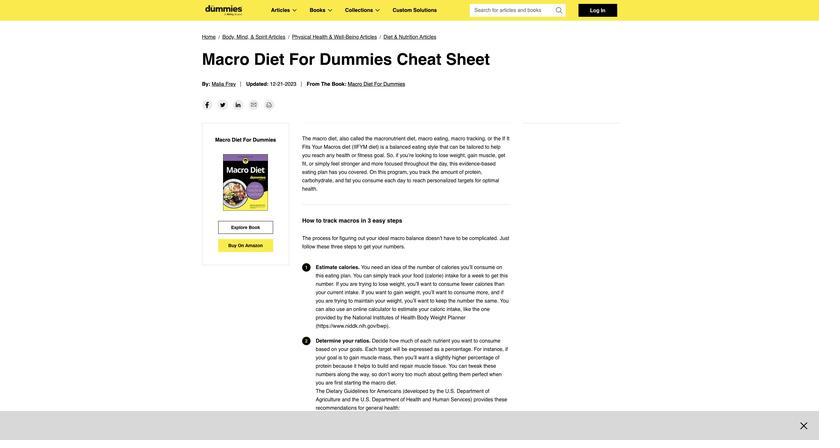 Task type: locate. For each thing, give the bounding box(es) containing it.
your up "calculator"
[[375, 298, 385, 304]]

1 horizontal spatial eating
[[325, 273, 339, 279]]

and up 'same.'
[[491, 290, 500, 296]]

number up like
[[457, 298, 475, 304]]

services)
[[451, 397, 472, 403]]

dummies for macro diet for dummies
[[253, 137, 276, 143]]

be left tailored
[[460, 144, 465, 150]]

and
[[361, 161, 370, 167], [335, 178, 344, 184], [491, 290, 500, 296], [390, 364, 399, 369], [342, 397, 351, 403], [423, 397, 431, 403]]

nutrition
[[399, 34, 418, 40]]

muscle up about
[[415, 364, 431, 369]]

getting
[[442, 372, 458, 378]]

simply down need
[[373, 273, 388, 279]]

consume down fewer
[[454, 290, 475, 296]]

dummies for macro diet for dummies cheat sheet
[[320, 50, 392, 68]]

consume inside the macro diet, also called the macronutrient diet, macro eating, macro tracking, or the if it fits your macros diet (iifym diet) is a balanced eating style that can be tailored to help you reach any health or fitness goal. so, if you're looking to lose weight, gain muscle, get fit, or simply feel stronger and more focused throughout the day, this evidence-based eating plan has you covered. on this program, you track the amount of protein, carbohydrate, and fat you consume each day to reach personalized targets for optimal health.
[[362, 178, 383, 184]]

1 horizontal spatial each
[[420, 338, 432, 344]]

you'll up estimate
[[405, 298, 416, 304]]

track inside you need an idea of the number of calories you'll consume on this eating plan. you can simply track your food (calorie) intake for a week to get this number. if you are trying to lose weight, you'll want to consume fewer calories than your current intake. if you want to gain weight, you'll want to consume more, and if you are trying to maintain your weight, you'll want to keep the number the same. you can also use an online calculator to estimate your caloric intake, like the one provided by the national institutes of health body weight planner (https://www.niddk.nih.gov/bwp).
[[389, 273, 401, 279]]

are down numbers
[[326, 380, 333, 386]]

1 vertical spatial macro
[[348, 81, 362, 87]]

health inside you need an idea of the number of calories you'll consume on this eating plan. you can simply track your food (calorie) intake for a week to get this number. if you are trying to lose weight, you'll want to consume fewer calories than your current intake. if you want to gain weight, you'll want to consume more, and if you are trying to maintain your weight, you'll want to keep the number the same. you can also use an online calculator to estimate your caloric intake, like the one provided by the national institutes of health body weight planner (https://www.niddk.nih.gov/bwp).
[[401, 315, 416, 321]]

based inside the macro diet, also called the macronutrient diet, macro eating, macro tracking, or the if it fits your macros diet (iifym diet) is a balanced eating style that can be tailored to help you reach any health or fitness goal. so, if you're looking to lose weight, gain muscle, get fit, or simply feel stronger and more focused throughout the day, this evidence-based eating plan has you covered. on this program, you track the amount of protein, carbohydrate, and fat you consume each day to reach personalized targets for optimal health.
[[482, 161, 496, 167]]

mass,
[[378, 355, 392, 361]]

on down more
[[370, 170, 377, 175]]

0 vertical spatial on
[[370, 170, 377, 175]]

carbohydrate,
[[302, 178, 334, 184]]

based down the determine
[[316, 347, 330, 353]]

log
[[590, 7, 600, 13]]

2 horizontal spatial track
[[419, 170, 431, 175]]

current
[[327, 290, 343, 296]]

0 horizontal spatial u.s.
[[361, 397, 371, 403]]

calories up more,
[[475, 282, 493, 287]]

same.
[[485, 298, 499, 304]]

the macro diet, also called the macronutrient diet, macro eating, macro tracking, or the if it fits your macros diet (iifym diet) is a balanced eating style that can be tailored to help you reach any health or fitness goal. so, if you're looking to lose weight, gain muscle, get fit, or simply feel stronger and more focused throughout the day, this evidence-based eating plan has you covered. on this program, you track the amount of protein, carbohydrate, and fat you consume each day to reach personalized targets for optimal health.
[[302, 136, 510, 192]]

(iifym
[[352, 144, 367, 150]]

program,
[[388, 170, 408, 175]]

to down intake in the bottom of the page
[[448, 290, 453, 296]]

0 horizontal spatial eating
[[302, 170, 316, 175]]

0 horizontal spatial &
[[251, 34, 254, 40]]

want down expressed
[[418, 355, 429, 361]]

by down use
[[337, 315, 343, 321]]

explore
[[231, 225, 248, 230]]

steps
[[387, 217, 402, 224], [344, 244, 357, 250]]

1 horizontal spatial gain
[[394, 290, 403, 296]]

trying up intake.
[[359, 282, 372, 287]]

than
[[494, 282, 505, 287]]

you need an idea of the number of calories you'll consume on this eating plan. you can simply track your food (calorie) intake for a week to get this number. if you are trying to lose weight, you'll want to consume fewer calories than your current intake. if you want to gain weight, you'll want to consume more, and if you are trying to maintain your weight, you'll want to keep the number the same. you can also use an online calculator to estimate your caloric intake, like the one provided by the national institutes of health body weight planner (https://www.niddk.nih.gov/bwp).
[[316, 265, 509, 329]]

to down style
[[433, 153, 438, 159]]

of up expressed
[[415, 338, 419, 344]]

lose inside the macro diet, also called the macronutrient diet, macro eating, macro tracking, or the if it fits your macros diet (iifym diet) is a balanced eating style that can be tailored to help you reach any health or fitness goal. so, if you're looking to lose weight, gain muscle, get fit, or simply feel stronger and more focused throughout the day, this evidence-based eating plan has you covered. on this program, you track the amount of protein, carbohydrate, and fat you consume each day to reach personalized targets for optimal health.
[[439, 153, 448, 159]]

based inside decide how much of each nutrient you want to consume based on your goals. each target will be expressed as a percentage. for instance, if your goal is to gain muscle mass, then you'll want a slightly higher percentage of protein because it helps to build and repair muscle tissue. you can tweak these numbers along the way, so don't worry too much about getting them perfect when you are first starting the macro diet.
[[316, 347, 330, 353]]

department down americans
[[372, 397, 399, 403]]

diet,
[[328, 136, 338, 142], [407, 136, 417, 142]]

1 horizontal spatial calories
[[475, 282, 493, 287]]

2 vertical spatial if
[[505, 347, 508, 353]]

are up intake.
[[350, 282, 357, 287]]

you'll up repair
[[405, 355, 417, 361]]

these
[[317, 244, 330, 250], [484, 364, 496, 369], [495, 397, 507, 403]]

calories up intake in the bottom of the page
[[442, 265, 460, 271]]

0 horizontal spatial based
[[316, 347, 330, 353]]

calculator
[[369, 307, 391, 313]]

this up the than
[[500, 273, 508, 279]]

& left nutrition at the top of the page
[[394, 34, 398, 40]]

on for the process for figuring out your ideal macro balance doesn't have to be complicated. just follow these three steps to get your numbers.
[[331, 347, 337, 353]]

reach down your
[[312, 153, 325, 159]]

on
[[370, 170, 377, 175], [238, 243, 244, 248]]

caloric
[[430, 307, 445, 313]]

eating,
[[434, 136, 450, 142]]

health right physical
[[313, 34, 328, 40]]

or up stronger
[[352, 153, 356, 159]]

1 horizontal spatial trying
[[359, 282, 372, 287]]

1 horizontal spatial u.s.
[[445, 389, 455, 395]]

you down plan.
[[340, 282, 349, 287]]

0 vertical spatial macro
[[202, 50, 250, 68]]

be right have
[[462, 236, 468, 242]]

get
[[498, 153, 505, 159], [364, 244, 371, 250], [491, 273, 499, 279]]

the for process
[[302, 236, 311, 242]]

plan.
[[341, 273, 352, 279]]

macro for macro diet for dummies cheat sheet
[[202, 50, 250, 68]]

tailored
[[467, 144, 484, 150]]

3
[[368, 217, 371, 224]]

you'll inside decide how much of each nutrient you want to consume based on your goals. each target will be expressed as a percentage. for instance, if your goal is to gain muscle mass, then you'll want a slightly higher percentage of protein because it helps to build and repair muscle tissue. you can tweak these numbers along the way, so don't worry too much about getting them perfect when you are first starting the macro diet.
[[405, 355, 417, 361]]

1 vertical spatial also
[[326, 307, 335, 313]]

each
[[385, 178, 396, 184], [420, 338, 432, 344]]

each left day
[[385, 178, 396, 184]]

diet
[[342, 144, 351, 150]]

0 vertical spatial number
[[417, 265, 435, 271]]

2 vertical spatial dummies
[[253, 137, 276, 143]]

one
[[481, 307, 490, 313]]

1 vertical spatial lose
[[379, 282, 388, 287]]

for up fewer
[[460, 273, 466, 279]]

these down process
[[317, 244, 330, 250]]

and down guidelines
[[342, 397, 351, 403]]

log in
[[590, 7, 606, 13]]

number up food
[[417, 265, 435, 271]]

consume down intake in the bottom of the page
[[439, 282, 460, 287]]

21-
[[278, 81, 285, 87]]

1 horizontal spatial muscle
[[415, 364, 431, 369]]

intake,
[[447, 307, 462, 313]]

as
[[434, 347, 440, 353]]

helps
[[358, 364, 370, 369]]

of
[[459, 170, 464, 175], [403, 265, 407, 271], [436, 265, 440, 271], [395, 315, 399, 321], [415, 338, 419, 344], [495, 355, 500, 361], [485, 389, 490, 395], [401, 397, 405, 403]]

them
[[459, 372, 471, 378]]

0 horizontal spatial much
[[401, 338, 413, 344]]

& inside "link"
[[394, 34, 398, 40]]

1 vertical spatial get
[[364, 244, 371, 250]]

0 horizontal spatial if
[[396, 153, 399, 159]]

eating down fit,
[[302, 170, 316, 175]]

the inside the dietary guidelines for americans (developed by the u.s. department of agriculture and the u.s. department of health and human services) provides these recommendations for general health:
[[316, 389, 325, 395]]

0 vertical spatial get
[[498, 153, 505, 159]]

consume
[[362, 178, 383, 184], [474, 265, 495, 271], [439, 282, 460, 287], [454, 290, 475, 296], [480, 338, 501, 344]]

1 vertical spatial each
[[420, 338, 432, 344]]

1 horizontal spatial on
[[370, 170, 377, 175]]

on inside decide how much of each nutrient you want to consume based on your goals. each target will be expressed as a percentage. for instance, if your goal is to gain muscle mass, then you'll want a slightly higher percentage of protein because it helps to build and repair muscle tissue. you can tweak these numbers along the way, so don't worry too much about getting them perfect when you are first starting the macro diet.
[[331, 347, 337, 353]]

is inside decide how much of each nutrient you want to consume based on your goals. each target will be expressed as a percentage. for instance, if your goal is to gain muscle mass, then you'll want a slightly higher percentage of protein because it helps to build and repair muscle tissue. you can tweak these numbers along the way, so don't worry too much about getting them perfect when you are first starting the macro diet.
[[339, 355, 342, 361]]

the up agriculture
[[316, 389, 325, 395]]

for inside the process for figuring out your ideal macro balance doesn't have to be complicated. just follow these three steps to get your numbers.
[[332, 236, 338, 242]]

the for dietary
[[316, 389, 325, 395]]

1 horizontal spatial much
[[414, 372, 427, 378]]

macro up your
[[313, 136, 327, 142]]

on for how to track macros in 3 easy steps
[[497, 265, 502, 271]]

0 vertical spatial much
[[401, 338, 413, 344]]

malia frey link
[[212, 81, 236, 87]]

a left slightly
[[431, 355, 434, 361]]

trying up use
[[335, 298, 347, 304]]

gain
[[468, 153, 478, 159], [394, 290, 403, 296], [349, 355, 359, 361]]

figuring
[[340, 236, 357, 242]]

simply up plan
[[315, 161, 330, 167]]

2 vertical spatial be
[[402, 347, 407, 353]]

americans
[[377, 389, 401, 395]]

1 vertical spatial much
[[414, 372, 427, 378]]

are inside decide how much of each nutrient you want to consume based on your goals. each target will be expressed as a percentage. for instance, if your goal is to gain muscle mass, then you'll want a slightly higher percentage of protein because it helps to build and repair muscle tissue. you can tweak these numbers along the way, so don't worry too much about getting them perfect when you are first starting the macro diet.
[[326, 380, 333, 386]]

a down macronutrient
[[386, 144, 388, 150]]

1 vertical spatial department
[[372, 397, 399, 403]]

based down muscle, on the right top of page
[[482, 161, 496, 167]]

articles
[[271, 7, 290, 13], [269, 34, 285, 40], [360, 34, 377, 40], [420, 34, 436, 40]]

buy on amazon link
[[218, 239, 273, 252]]

your left food
[[402, 273, 412, 279]]

0 horizontal spatial calories
[[442, 265, 460, 271]]

2 vertical spatial are
[[326, 380, 333, 386]]

your right "out"
[[367, 236, 377, 242]]

and left the human
[[423, 397, 431, 403]]

if up current on the left of page
[[336, 282, 339, 287]]

also inside you need an idea of the number of calories you'll consume on this eating plan. you can simply track your food (calorie) intake for a week to get this number. if you are trying to lose weight, you'll want to consume fewer calories than your current intake. if you want to gain weight, you'll want to consume more, and if you are trying to maintain your weight, you'll want to keep the number the same. you can also use an online calculator to estimate your caloric intake, like the one provided by the national institutes of health body weight planner (https://www.niddk.nih.gov/bwp).
[[326, 307, 335, 313]]

of down (developed
[[401, 397, 405, 403]]

1 & from the left
[[251, 34, 254, 40]]

2 vertical spatial get
[[491, 273, 499, 279]]

you up getting
[[449, 364, 457, 369]]

by up the human
[[430, 389, 435, 395]]

get inside the macro diet, also called the macronutrient diet, macro eating, macro tracking, or the if it fits your macros diet (iifym diet) is a balanced eating style that can be tailored to help you reach any health or fitness goal. so, if you're looking to lose weight, gain muscle, get fit, or simply feel stronger and more focused throughout the day, this evidence-based eating plan has you covered. on this program, you track the amount of protein, carbohydrate, and fat you consume each day to reach personalized targets for optimal health.
[[498, 153, 505, 159]]

1 horizontal spatial based
[[482, 161, 496, 167]]

1 vertical spatial an
[[346, 307, 352, 313]]

2 vertical spatial macro
[[215, 137, 230, 143]]

the up (https://www.niddk.nih.gov/bwp).
[[344, 315, 351, 321]]

1 vertical spatial are
[[326, 298, 333, 304]]

2 horizontal spatial if
[[505, 347, 508, 353]]

0 vertical spatial if
[[396, 153, 399, 159]]

& for well-
[[329, 34, 333, 40]]

institutes
[[373, 315, 394, 321]]

or up help
[[488, 136, 492, 142]]

from the book: macro diet for dummies
[[307, 81, 405, 87]]

be inside the process for figuring out your ideal macro balance doesn't have to be complicated. just follow these three steps to get your numbers.
[[462, 236, 468, 242]]

the right like
[[473, 307, 480, 313]]

0 horizontal spatial each
[[385, 178, 396, 184]]

1 vertical spatial is
[[339, 355, 342, 361]]

0 horizontal spatial is
[[339, 355, 342, 361]]

logo image
[[202, 5, 245, 16]]

are down current on the left of page
[[326, 298, 333, 304]]

1 vertical spatial trying
[[335, 298, 347, 304]]

1 vertical spatial calories
[[475, 282, 493, 287]]

recommendations
[[316, 406, 357, 411]]

1 vertical spatial track
[[323, 217, 337, 224]]

simply inside the macro diet, also called the macronutrient diet, macro eating, macro tracking, or the if it fits your macros diet (iifym diet) is a balanced eating style that can be tailored to help you reach any health or fitness goal. so, if you're looking to lose weight, gain muscle, get fit, or simply feel stronger and more focused throughout the day, this evidence-based eating plan has you covered. on this program, you track the amount of protein, carbohydrate, and fat you consume each day to reach personalized targets for optimal health.
[[315, 161, 330, 167]]

log in link
[[579, 4, 617, 17]]

u.s. up the human
[[445, 389, 455, 395]]

are
[[350, 282, 357, 287], [326, 298, 333, 304], [326, 380, 333, 386]]

if inside you need an idea of the number of calories you'll consume on this eating plan. you can simply track your food (calorie) intake for a week to get this number. if you are trying to lose weight, you'll want to consume fewer calories than your current intake. if you want to gain weight, you'll want to consume more, and if you are trying to maintain your weight, you'll want to keep the number the same. you can also use an online calculator to estimate your caloric intake, like the one provided by the national institutes of health body weight planner (https://www.niddk.nih.gov/bwp).
[[501, 290, 504, 296]]

0 vertical spatial are
[[350, 282, 357, 287]]

an right use
[[346, 307, 352, 313]]

1 horizontal spatial is
[[380, 144, 384, 150]]

eating up the looking
[[412, 144, 426, 150]]

1 vertical spatial if
[[501, 290, 504, 296]]

starting
[[344, 380, 361, 386]]

doesn't
[[426, 236, 442, 242]]

custom solutions link
[[393, 6, 437, 15]]

a inside you need an idea of the number of calories you'll consume on this eating plan. you can simply track your food (calorie) intake for a week to get this number. if you are trying to lose weight, you'll want to consume fewer calories than your current intake. if you want to gain weight, you'll want to consume more, and if you are trying to maintain your weight, you'll want to keep the number the same. you can also use an online calculator to estimate your caloric intake, like the one provided by the national institutes of health body weight planner (https://www.niddk.nih.gov/bwp).
[[468, 273, 471, 279]]

gain up 'evidence-'
[[468, 153, 478, 159]]

gain up it
[[349, 355, 359, 361]]

macro for macro diet for dummies
[[215, 137, 230, 143]]

the right 'from'
[[321, 81, 330, 87]]

1 vertical spatial on
[[331, 347, 337, 353]]

based
[[482, 161, 496, 167], [316, 347, 330, 353]]

be inside decide how much of each nutrient you want to consume based on your goals. each target will be expressed as a percentage. for instance, if your goal is to gain muscle mass, then you'll want a slightly higher percentage of protein because it helps to build and repair muscle tissue. you can tweak these numbers along the way, so don't worry too much about getting them perfect when you are first starting the macro diet.
[[402, 347, 407, 353]]

1 vertical spatial on
[[238, 243, 244, 248]]

0 horizontal spatial lose
[[379, 282, 388, 287]]

these inside the process for figuring out your ideal macro balance doesn't have to be complicated. just follow these three steps to get your numbers.
[[317, 244, 330, 250]]

be right will
[[402, 347, 407, 353]]

on inside you need an idea of the number of calories you'll consume on this eating plan. you can simply track your food (calorie) intake for a week to get this number. if you are trying to lose weight, you'll want to consume fewer calories than your current intake. if you want to gain weight, you'll want to consume more, and if you are trying to maintain your weight, you'll want to keep the number the same. you can also use an online calculator to estimate your caloric intake, like the one provided by the national institutes of health body weight planner (https://www.niddk.nih.gov/bwp).
[[497, 265, 502, 271]]

1 horizontal spatial department
[[457, 389, 484, 395]]

also inside the macro diet, also called the macronutrient diet, macro eating, macro tracking, or the if it fits your macros diet (iifym diet) is a balanced eating style that can be tailored to help you reach any health or fitness goal. so, if you're looking to lose weight, gain muscle, get fit, or simply feel stronger and more focused throughout the day, this evidence-based eating plan has you covered. on this program, you track the amount of protein, carbohydrate, and fat you consume each day to reach personalized targets for optimal health.
[[340, 136, 349, 142]]

macro
[[313, 136, 327, 142], [418, 136, 433, 142], [451, 136, 465, 142], [390, 236, 405, 242], [371, 380, 386, 386]]

0 vertical spatial dummies
[[320, 50, 392, 68]]

0 vertical spatial if
[[502, 136, 505, 142]]

2 horizontal spatial &
[[394, 34, 398, 40]]

weight,
[[450, 153, 466, 159], [390, 282, 406, 287], [405, 290, 421, 296], [387, 298, 403, 304]]

1 horizontal spatial simply
[[373, 273, 388, 279]]

determine your ratios.
[[316, 338, 372, 344]]

if inside the macro diet, also called the macronutrient diet, macro eating, macro tracking, or the if it fits your macros diet (iifym diet) is a balanced eating style that can be tailored to help you reach any health or fitness goal. so, if you're looking to lose weight, gain muscle, get fit, or simply feel stronger and more focused throughout the day, this evidence-based eating plan has you covered. on this program, you track the amount of protein, carbohydrate, and fat you consume each day to reach personalized targets for optimal health.
[[502, 136, 505, 142]]

an
[[384, 265, 390, 271], [346, 307, 352, 313]]

feel
[[331, 161, 340, 167]]

0 vertical spatial reach
[[312, 153, 325, 159]]

number
[[417, 265, 435, 271], [457, 298, 475, 304]]

macro diet for dummies cheat sheet
[[202, 50, 490, 68]]

too
[[405, 372, 413, 378]]

2 horizontal spatial if
[[502, 136, 505, 142]]

if left it
[[502, 136, 505, 142]]

0 horizontal spatial steps
[[344, 244, 357, 250]]

(developed
[[403, 389, 428, 395]]

sheet
[[446, 50, 490, 68]]

0 horizontal spatial on
[[238, 243, 244, 248]]

want up body
[[418, 298, 429, 304]]

group
[[470, 4, 566, 17]]

to
[[485, 144, 490, 150], [433, 153, 438, 159], [407, 178, 411, 184], [316, 217, 322, 224], [457, 236, 461, 242], [358, 244, 362, 250], [486, 273, 490, 279], [373, 282, 377, 287], [433, 282, 437, 287], [388, 290, 392, 296], [448, 290, 453, 296], [349, 298, 353, 304], [430, 298, 434, 304], [392, 307, 397, 313], [474, 338, 478, 344], [344, 355, 348, 361], [372, 364, 376, 369]]

the inside the process for figuring out your ideal macro balance doesn't have to be complicated. just follow these three steps to get your numbers.
[[302, 236, 311, 242]]

1 diet, from the left
[[328, 136, 338, 142]]

1 horizontal spatial on
[[497, 265, 502, 271]]

0 vertical spatial also
[[340, 136, 349, 142]]

the for macro
[[302, 136, 311, 142]]

macros
[[324, 144, 341, 150]]

complicated.
[[469, 236, 498, 242]]

and inside you need an idea of the number of calories you'll consume on this eating plan. you can simply track your food (calorie) intake for a week to get this number. if you are trying to lose weight, you'll want to consume fewer calories than your current intake. if you want to gain weight, you'll want to consume more, and if you are trying to maintain your weight, you'll want to keep the number the same. you can also use an online calculator to estimate your caloric intake, like the one provided by the national institutes of health body weight planner (https://www.niddk.nih.gov/bwp).
[[491, 290, 500, 296]]

lose up day,
[[439, 153, 448, 159]]

tab list
[[523, 123, 620, 124]]

book:
[[332, 81, 346, 87]]

u.s. up general
[[361, 397, 371, 403]]

diet.
[[387, 380, 397, 386]]

of inside the macro diet, also called the macronutrient diet, macro eating, macro tracking, or the if it fits your macros diet (iifym diet) is a balanced eating style that can be tailored to help you reach any health or fitness goal. so, if you're looking to lose weight, gain muscle, get fit, or simply feel stronger and more focused throughout the day, this evidence-based eating plan has you covered. on this program, you track the amount of protein, carbohydrate, and fat you consume each day to reach personalized targets for optimal health.
[[459, 170, 464, 175]]

this
[[450, 161, 458, 167], [378, 170, 386, 175], [316, 273, 324, 279], [500, 273, 508, 279]]

0 vertical spatial is
[[380, 144, 384, 150]]

macro diet for dummies link
[[348, 81, 405, 87]]

you up percentage.
[[452, 338, 460, 344]]

these inside the dietary guidelines for americans (developed by the u.s. department of agriculture and the u.s. department of health and human services) provides these recommendations for general health:
[[495, 397, 507, 403]]

3 & from the left
[[394, 34, 398, 40]]

you right plan.
[[353, 273, 362, 279]]

1 horizontal spatial &
[[329, 34, 333, 40]]

2 & from the left
[[329, 34, 333, 40]]

0 vertical spatial on
[[497, 265, 502, 271]]

track
[[419, 170, 431, 175], [323, 217, 337, 224], [389, 273, 401, 279]]

more
[[371, 161, 383, 167]]

1 horizontal spatial by
[[430, 389, 435, 395]]

0 vertical spatial track
[[419, 170, 431, 175]]

by inside you need an idea of the number of calories you'll consume on this eating plan. you can simply track your food (calorie) intake for a week to get this number. if you are trying to lose weight, you'll want to consume fewer calories than your current intake. if you want to gain weight, you'll want to consume more, and if you are trying to maintain your weight, you'll want to keep the number the same. you can also use an online calculator to estimate your caloric intake, like the one provided by the national institutes of health body weight planner (https://www.niddk.nih.gov/bwp).
[[337, 315, 343, 321]]

to up percentage
[[474, 338, 478, 344]]

you
[[302, 153, 311, 159], [339, 170, 347, 175], [410, 170, 418, 175], [353, 178, 361, 184], [340, 282, 349, 287], [366, 290, 374, 296], [316, 298, 324, 304], [452, 338, 460, 344], [316, 380, 324, 386]]

get down help
[[498, 153, 505, 159]]

1 horizontal spatial diet,
[[407, 136, 417, 142]]

2 vertical spatial track
[[389, 273, 401, 279]]

1 vertical spatial these
[[484, 364, 496, 369]]

the inside the macro diet, also called the macronutrient diet, macro eating, macro tracking, or the if it fits your macros diet (iifym diet) is a balanced eating style that can be tailored to help you reach any health or fitness goal. so, if you're looking to lose weight, gain muscle, get fit, or simply feel stronger and more focused throughout the day, this evidence-based eating plan has you covered. on this program, you track the amount of protein, carbohydrate, and fat you consume each day to reach personalized targets for optimal health.
[[302, 136, 311, 142]]

gain inside you need an idea of the number of calories you'll consume on this eating plan. you can simply track your food (calorie) intake for a week to get this number. if you are trying to lose weight, you'll want to consume fewer calories than your current intake. if you want to gain weight, you'll want to consume more, and if you are trying to maintain your weight, you'll want to keep the number the same. you can also use an online calculator to estimate your caloric intake, like the one provided by the national institutes of health body weight planner (https://www.niddk.nih.gov/bwp).
[[394, 290, 403, 296]]

0 vertical spatial lose
[[439, 153, 448, 159]]

lose down need
[[379, 282, 388, 287]]

along
[[337, 372, 350, 378]]

1 horizontal spatial if
[[362, 290, 364, 296]]

steps down figuring
[[344, 244, 357, 250]]

if right instance,
[[505, 347, 508, 353]]

0 vertical spatial eating
[[412, 144, 426, 150]]

1 vertical spatial or
[[352, 153, 356, 159]]

can up them
[[459, 364, 467, 369]]

you inside decide how much of each nutrient you want to consume based on your goals. each target will be expressed as a percentage. for instance, if your goal is to gain muscle mass, then you'll want a slightly higher percentage of protein because it helps to build and repair muscle tissue. you can tweak these numbers along the way, so don't worry too much about getting them perfect when you are first starting the macro diet.
[[449, 364, 457, 369]]

0 vertical spatial simply
[[315, 161, 330, 167]]

physical health & well-being articles link
[[292, 33, 377, 41]]

0 vertical spatial health
[[313, 34, 328, 40]]

the up personalized
[[432, 170, 439, 175]]

you right has
[[339, 170, 347, 175]]

2 vertical spatial health
[[406, 397, 421, 403]]

0 horizontal spatial by
[[337, 315, 343, 321]]

1 vertical spatial reach
[[413, 178, 426, 184]]

macros
[[339, 217, 359, 224]]

dummies
[[320, 50, 392, 68], [383, 81, 405, 87], [253, 137, 276, 143]]

your
[[367, 236, 377, 242], [372, 244, 382, 250], [402, 273, 412, 279], [316, 290, 326, 296], [375, 298, 385, 304], [419, 307, 429, 313], [343, 338, 354, 344], [339, 347, 349, 353], [316, 355, 326, 361]]

1 horizontal spatial also
[[340, 136, 349, 142]]

and inside decide how much of each nutrient you want to consume based on your goals. each target will be expressed as a percentage. for instance, if your goal is to gain muscle mass, then you'll want a slightly higher percentage of protein because it helps to build and repair muscle tissue. you can tweak these numbers along the way, so don't worry too much about getting them perfect when you are first starting the macro diet.
[[390, 364, 399, 369]]

the up fits
[[302, 136, 311, 142]]

muscle down the each
[[361, 355, 377, 361]]

1 horizontal spatial if
[[501, 290, 504, 296]]

if up maintain
[[362, 290, 364, 296]]

& for spirit
[[251, 34, 254, 40]]

also
[[340, 136, 349, 142], [326, 307, 335, 313]]

intake
[[445, 273, 459, 279]]

2 vertical spatial if
[[362, 290, 364, 296]]

1 vertical spatial be
[[462, 236, 468, 242]]

0 horizontal spatial muscle
[[361, 355, 377, 361]]

0 vertical spatial department
[[457, 389, 484, 395]]

2 horizontal spatial eating
[[412, 144, 426, 150]]

maintain
[[354, 298, 374, 304]]

trying
[[359, 282, 372, 287], [335, 298, 347, 304]]

articles right nutrition at the top of the page
[[420, 34, 436, 40]]

0 vertical spatial by
[[337, 315, 343, 321]]

be
[[460, 144, 465, 150], [462, 236, 468, 242], [402, 347, 407, 353]]

weight, inside the macro diet, also called the macronutrient diet, macro eating, macro tracking, or the if it fits your macros diet (iifym diet) is a balanced eating style that can be tailored to help you reach any health or fitness goal. so, if you're looking to lose weight, gain muscle, get fit, or simply feel stronger and more focused throughout the day, this evidence-based eating plan has you covered. on this program, you track the amount of protein, carbohydrate, and fat you consume each day to reach personalized targets for optimal health.
[[450, 153, 466, 159]]

collections
[[345, 7, 373, 13]]

updated: 12-21-2023
[[246, 81, 296, 87]]



Task type: describe. For each thing, give the bounding box(es) containing it.
body
[[417, 315, 429, 321]]

of down instance,
[[495, 355, 500, 361]]

for inside you need an idea of the number of calories you'll consume on this eating plan. you can simply track your food (calorie) intake for a week to get this number. if you are trying to lose weight, you'll want to consume fewer calories than your current intake. if you want to gain weight, you'll want to consume more, and if you are trying to maintain your weight, you'll want to keep the number the same. you can also use an online calculator to estimate your caloric intake, like the one provided by the national institutes of health body weight planner (https://www.niddk.nih.gov/bwp).
[[460, 273, 466, 279]]

the up intake,
[[449, 298, 456, 304]]

food
[[414, 273, 424, 279]]

you down 'number.'
[[316, 298, 324, 304]]

want down food
[[421, 282, 432, 287]]

to left estimate
[[392, 307, 397, 313]]

your up the goals.
[[343, 338, 354, 344]]

so,
[[387, 153, 394, 159]]

the up food
[[408, 265, 416, 271]]

2023
[[285, 81, 296, 87]]

goal.
[[374, 153, 385, 159]]

eating inside you need an idea of the number of calories you'll consume on this eating plan. you can simply track your food (calorie) intake for a week to get this number. if you are trying to lose weight, you'll want to consume fewer calories than your current intake. if you want to gain weight, you'll want to consume more, and if you are trying to maintain your weight, you'll want to keep the number the same. you can also use an online calculator to estimate your caloric intake, like the one provided by the national institutes of health body weight planner (https://www.niddk.nih.gov/bwp).
[[325, 273, 339, 279]]

your up body
[[419, 307, 429, 313]]

to down (calorie)
[[433, 282, 437, 287]]

fits
[[302, 144, 311, 150]]

by inside the dietary guidelines for americans (developed by the u.s. department of agriculture and the u.s. department of health and human services) provides these recommendations for general health:
[[430, 389, 435, 395]]

the up the human
[[437, 389, 444, 395]]

to down need
[[373, 282, 377, 287]]

protein
[[316, 364, 332, 369]]

for left americans
[[370, 389, 376, 395]]

to up because
[[344, 355, 348, 361]]

can up provided
[[316, 307, 324, 313]]

idea
[[391, 265, 401, 271]]

fewer
[[461, 282, 474, 287]]

these inside decide how much of each nutrient you want to consume based on your goals. each target will be expressed as a percentage. for instance, if your goal is to gain muscle mass, then you'll want a slightly higher percentage of protein because it helps to build and repair muscle tissue. you can tweak these numbers along the way, so don't worry too much about getting them perfect when you are first starting the macro diet.
[[484, 364, 496, 369]]

the down guidelines
[[352, 397, 359, 403]]

custom solutions
[[393, 7, 437, 13]]

to right have
[[457, 236, 461, 242]]

solutions
[[413, 7, 437, 13]]

if inside decide how much of each nutrient you want to consume based on your goals. each target will be expressed as a percentage. for instance, if your goal is to gain muscle mass, then you'll want a slightly higher percentage of protein because it helps to build and repair muscle tissue. you can tweak these numbers along the way, so don't worry too much about getting them perfect when you are first starting the macro diet.
[[505, 347, 508, 353]]

get inside the process for figuring out your ideal macro balance doesn't have to be complicated. just follow these three steps to get your numbers.
[[364, 244, 371, 250]]

for inside the macro diet, also called the macronutrient diet, macro eating, macro tracking, or the if it fits your macros diet (iifym diet) is a balanced eating style that can be tailored to help you reach any health or fitness goal. so, if you're looking to lose weight, gain muscle, get fit, or simply feel stronger and more focused throughout the day, this evidence-based eating plan has you covered. on this program, you track the amount of protein, carbohydrate, and fat you consume each day to reach personalized targets for optimal health.
[[475, 178, 481, 184]]

gain inside the macro diet, also called the macronutrient diet, macro eating, macro tracking, or the if it fits your macros diet (iifym diet) is a balanced eating style that can be tailored to help you reach any health or fitness goal. so, if you're looking to lose weight, gain muscle, get fit, or simply feel stronger and more focused throughout the day, this evidence-based eating plan has you covered. on this program, you track the amount of protein, carbohydrate, and fat you consume each day to reach personalized targets for optimal health.
[[468, 153, 478, 159]]

0 horizontal spatial an
[[346, 307, 352, 313]]

home
[[202, 34, 216, 40]]

like
[[463, 307, 471, 313]]

1 horizontal spatial an
[[384, 265, 390, 271]]

optimal
[[483, 178, 499, 184]]

you right fat
[[353, 178, 361, 184]]

to up muscle, on the right top of page
[[485, 144, 490, 150]]

you'll down (calorie)
[[423, 290, 434, 296]]

0 vertical spatial muscle
[[361, 355, 377, 361]]

Search for articles and books text field
[[470, 4, 553, 17]]

0 horizontal spatial department
[[372, 397, 399, 403]]

and down fitness
[[361, 161, 370, 167]]

repair
[[400, 364, 413, 369]]

evidence-
[[459, 161, 482, 167]]

the up help
[[494, 136, 501, 142]]

want up percentage.
[[461, 338, 472, 344]]

to down intake.
[[349, 298, 353, 304]]

buy
[[228, 243, 237, 248]]

by: malia frey
[[202, 81, 236, 87]]

determine
[[316, 338, 341, 344]]

you right 'same.'
[[500, 298, 509, 304]]

for left general
[[358, 406, 364, 411]]

you left need
[[361, 265, 370, 271]]

tracking,
[[467, 136, 486, 142]]

percentage.
[[445, 347, 473, 353]]

be inside the macro diet, also called the macronutrient diet, macro eating, macro tracking, or the if it fits your macros diet (iifym diet) is a balanced eating style that can be tailored to help you reach any health or fitness goal. so, if you're looking to lose weight, gain muscle, get fit, or simply feel stronger and more focused throughout the day, this evidence-based eating plan has you covered. on this program, you track the amount of protein, carbohydrate, and fat you consume each day to reach personalized targets for optimal health.
[[460, 144, 465, 150]]

if inside the macro diet, also called the macronutrient diet, macro eating, macro tracking, or the if it fits your macros diet (iifym diet) is a balanced eating style that can be tailored to help you reach any health or fitness goal. so, if you're looking to lose weight, gain muscle, get fit, or simply feel stronger and more focused throughout the day, this evidence-based eating plan has you covered. on this program, you track the amount of protein, carbohydrate, and fat you consume each day to reach personalized targets for optimal health.
[[396, 153, 399, 159]]

target
[[378, 347, 392, 353]]

0 vertical spatial u.s.
[[445, 389, 455, 395]]

is inside the macro diet, also called the macronutrient diet, macro eating, macro tracking, or the if it fits your macros diet (iifym diet) is a balanced eating style that can be tailored to help you reach any health or fitness goal. so, if you're looking to lose weight, gain muscle, get fit, or simply feel stronger and more focused throughout the day, this evidence-based eating plan has you covered. on this program, you track the amount of protein, carbohydrate, and fat you consume each day to reach personalized targets for optimal health.
[[380, 144, 384, 150]]

it
[[354, 364, 357, 369]]

0 vertical spatial trying
[[359, 282, 372, 287]]

of up (calorie)
[[436, 265, 440, 271]]

a inside the macro diet, also called the macronutrient diet, macro eating, macro tracking, or the if it fits your macros diet (iifym diet) is a balanced eating style that can be tailored to help you reach any health or fitness goal. so, if you're looking to lose weight, gain muscle, get fit, or simply feel stronger and more focused throughout the day, this evidence-based eating plan has you covered. on this program, you track the amount of protein, carbohydrate, and fat you consume each day to reach personalized targets for optimal health.
[[386, 144, 388, 150]]

book
[[249, 225, 260, 230]]

consume up week
[[474, 265, 495, 271]]

frey
[[226, 81, 236, 87]]

can inside the macro diet, also called the macronutrient diet, macro eating, macro tracking, or the if it fits your macros diet (iifym diet) is a balanced eating style that can be tailored to help you reach any health or fitness goal. so, if you're looking to lose weight, gain muscle, get fit, or simply feel stronger and more focused throughout the day, this evidence-based eating plan has you covered. on this program, you track the amount of protein, carbohydrate, and fat you consume each day to reach personalized targets for optimal health.
[[450, 144, 458, 150]]

to down "out"
[[358, 244, 362, 250]]

to right how
[[316, 217, 322, 224]]

instance,
[[483, 347, 504, 353]]

your down determine your ratios.
[[339, 347, 349, 353]]

of down estimate
[[395, 315, 399, 321]]

consume inside decide how much of each nutrient you want to consume based on your goals. each target will be expressed as a percentage. for instance, if your goal is to gain muscle mass, then you'll want a slightly higher percentage of protein because it helps to build and repair muscle tissue. you can tweak these numbers along the way, so don't worry too much about getting them perfect when you are first starting the macro diet.
[[480, 338, 501, 344]]

to up so
[[372, 364, 376, 369]]

health.
[[302, 186, 318, 192]]

macro diet for dummies
[[215, 137, 276, 143]]

agriculture
[[316, 397, 341, 403]]

the dietary guidelines for americans (developed by the u.s. department of agriculture and the u.s. department of health and human services) provides these recommendations for general health:
[[316, 389, 507, 411]]

day,
[[439, 161, 448, 167]]

articles right the spirit
[[269, 34, 285, 40]]

1 vertical spatial muscle
[[415, 364, 431, 369]]

you down fits
[[302, 153, 311, 159]]

the down it
[[351, 372, 359, 378]]

and left fat
[[335, 178, 344, 184]]

mind,
[[237, 34, 249, 40]]

1 horizontal spatial reach
[[413, 178, 426, 184]]

online
[[353, 307, 367, 313]]

each
[[365, 347, 377, 353]]

cookie consent banner dialog
[[0, 417, 819, 441]]

amazon
[[245, 243, 263, 248]]

your up 'protein'
[[316, 355, 326, 361]]

diet & nutrition articles
[[384, 34, 436, 40]]

day
[[397, 178, 406, 184]]

open article categories image
[[293, 9, 297, 12]]

1 horizontal spatial or
[[352, 153, 356, 159]]

0 vertical spatial or
[[488, 136, 492, 142]]

this up 'number.'
[[316, 273, 324, 279]]

looking
[[415, 153, 432, 159]]

don't
[[379, 372, 390, 378]]

help
[[491, 144, 501, 150]]

macro up style
[[418, 136, 433, 142]]

malia
[[212, 81, 224, 87]]

1 vertical spatial dummies
[[383, 81, 405, 87]]

more,
[[476, 290, 490, 296]]

goal
[[327, 355, 337, 361]]

estimate
[[398, 307, 418, 313]]

steps inside the process for figuring out your ideal macro balance doesn't have to be complicated. just follow these three steps to get your numbers.
[[344, 244, 357, 250]]

to left keep
[[430, 298, 434, 304]]

1 vertical spatial if
[[336, 282, 339, 287]]

nutrient
[[433, 338, 450, 344]]

each inside decide how much of each nutrient you want to consume based on your goals. each target will be expressed as a percentage. for instance, if your goal is to gain muscle mass, then you'll want a slightly higher percentage of protein because it helps to build and repair muscle tissue. you can tweak these numbers along the way, so don't worry too much about getting them perfect when you are first starting the macro diet.
[[420, 338, 432, 344]]

articles inside "link"
[[420, 34, 436, 40]]

any
[[326, 153, 335, 159]]

simply inside you need an idea of the number of calories you'll consume on this eating plan. you can simply track your food (calorie) intake for a week to get this number. if you are trying to lose weight, you'll want to consume fewer calories than your current intake. if you want to gain weight, you'll want to consume more, and if you are trying to maintain your weight, you'll want to keep the number the same. you can also use an online calculator to estimate your caloric intake, like the one provided by the national institutes of health body weight planner (https://www.niddk.nih.gov/bwp).
[[373, 273, 388, 279]]

goals.
[[350, 347, 364, 353]]

home link
[[202, 33, 216, 41]]

number.
[[316, 282, 335, 287]]

three
[[331, 244, 343, 250]]

the process for figuring out your ideal macro balance doesn't have to be complicated. just follow these three steps to get your numbers.
[[302, 236, 509, 250]]

0 vertical spatial calories
[[442, 265, 460, 271]]

this down more
[[378, 170, 386, 175]]

want up "calculator"
[[376, 290, 387, 296]]

explore book
[[231, 225, 260, 230]]

covered.
[[349, 170, 368, 175]]

slightly
[[435, 355, 451, 361]]

open collections list image
[[376, 9, 380, 12]]

can down need
[[364, 273, 372, 279]]

your down the ideal
[[372, 244, 382, 250]]

track inside the macro diet, also called the macronutrient diet, macro eating, macro tracking, or the if it fits your macros diet (iifym diet) is a balanced eating style that can be tailored to help you reach any health or fitness goal. so, if you're looking to lose weight, gain muscle, get fit, or simply feel stronger and more focused throughout the day, this evidence-based eating plan has you covered. on this program, you track the amount of protein, carbohydrate, and fat you consume each day to reach personalized targets for optimal health.
[[419, 170, 431, 175]]

ideal
[[378, 236, 389, 242]]

custom
[[393, 7, 412, 13]]

0 horizontal spatial number
[[417, 265, 435, 271]]

gain inside decide how much of each nutrient you want to consume based on your goals. each target will be expressed as a percentage. for instance, if your goal is to gain muscle mass, then you'll want a slightly higher percentage of protein because it helps to build and repair muscle tissue. you can tweak these numbers along the way, so don't worry too much about getting them perfect when you are first starting the macro diet.
[[349, 355, 359, 361]]

lose inside you need an idea of the number of calories you'll consume on this eating plan. you can simply track your food (calorie) intake for a week to get this number. if you are trying to lose weight, you'll want to consume fewer calories than your current intake. if you want to gain weight, you'll want to consume more, and if you are trying to maintain your weight, you'll want to keep the number the same. you can also use an online calculator to estimate your caloric intake, like the one provided by the national institutes of health body weight planner (https://www.niddk.nih.gov/bwp).
[[379, 282, 388, 287]]

to right day
[[407, 178, 411, 184]]

targets
[[458, 178, 474, 184]]

0 horizontal spatial trying
[[335, 298, 347, 304]]

explore book link
[[218, 221, 273, 234]]

just
[[500, 236, 509, 242]]

this up amount
[[450, 161, 458, 167]]

plan
[[318, 170, 328, 175]]

macro inside decide how much of each nutrient you want to consume based on your goals. each target will be expressed as a percentage. for instance, if your goal is to gain muscle mass, then you'll want a slightly higher percentage of protein because it helps to build and repair muscle tissue. you can tweak these numbers along the way, so don't worry too much about getting them perfect when you are first starting the macro diet.
[[371, 380, 386, 386]]

because
[[333, 364, 353, 369]]

macro right eating,
[[451, 136, 465, 142]]

open book categories image
[[328, 9, 332, 12]]

from
[[307, 81, 320, 87]]

articles right being
[[360, 34, 377, 40]]

2 diet, from the left
[[407, 136, 417, 142]]

you down numbers
[[316, 380, 324, 386]]

the up diet)
[[365, 136, 373, 142]]

numbers
[[316, 372, 336, 378]]

calories.
[[339, 265, 360, 271]]

0 horizontal spatial track
[[323, 217, 337, 224]]

the down way,
[[363, 380, 370, 386]]

way,
[[360, 372, 370, 378]]

want up keep
[[436, 290, 447, 296]]

will
[[393, 347, 400, 353]]

you up maintain
[[366, 290, 374, 296]]

a right as at the bottom of page
[[441, 347, 444, 353]]

articles left open article categories icon
[[271, 7, 290, 13]]

diet inside "link"
[[384, 34, 393, 40]]

(https://www.niddk.nih.gov/bwp).
[[316, 324, 390, 329]]

0 vertical spatial steps
[[387, 217, 402, 224]]

0 horizontal spatial or
[[309, 161, 314, 167]]

1 vertical spatial eating
[[302, 170, 316, 175]]

of up provides
[[485, 389, 490, 395]]

throughout
[[404, 161, 429, 167]]

health inside the dietary guidelines for americans (developed by the u.s. department of agriculture and the u.s. department of health and human services) provides these recommendations for general health:
[[406, 397, 421, 403]]

the left day,
[[430, 161, 438, 167]]

for inside decide how much of each nutrient you want to consume based on your goals. each target will be expressed as a percentage. for instance, if your goal is to gain muscle mass, then you'll want a slightly higher percentage of protein because it helps to build and repair muscle tissue. you can tweak these numbers along the way, so don't worry too much about getting them perfect when you are first starting the macro diet.
[[474, 347, 482, 353]]

updated:
[[246, 81, 269, 87]]

balanced
[[390, 144, 411, 150]]

tissue.
[[432, 364, 447, 369]]

book image image
[[223, 154, 268, 211]]

process
[[313, 236, 331, 242]]

on inside the macro diet, also called the macronutrient diet, macro eating, macro tracking, or the if it fits your macros diet (iifym diet) is a balanced eating style that can be tailored to help you reach any health or fitness goal. so, if you're looking to lose weight, gain muscle, get fit, or simply feel stronger and more focused throughout the day, this evidence-based eating plan has you covered. on this program, you track the amount of protein, carbohydrate, and fat you consume each day to reach personalized targets for optimal health.
[[370, 170, 377, 175]]

get inside you need an idea of the number of calories you'll consume on this eating plan. you can simply track your food (calorie) intake for a week to get this number. if you are trying to lose weight, you'll want to consume fewer calories than your current intake. if you want to gain weight, you'll want to consume more, and if you are trying to maintain your weight, you'll want to keep the number the same. you can also use an online calculator to estimate your caloric intake, like the one provided by the national institutes of health body weight planner (https://www.niddk.nih.gov/bwp).
[[491, 273, 499, 279]]

you'll up week
[[461, 265, 473, 271]]

has
[[329, 170, 337, 175]]

can inside decide how much of each nutrient you want to consume based on your goals. each target will be expressed as a percentage. for instance, if your goal is to gain muscle mass, then you'll want a slightly higher percentage of protein because it helps to build and repair muscle tissue. you can tweak these numbers along the way, so don't worry too much about getting them perfect when you are first starting the macro diet.
[[459, 364, 467, 369]]

the down more,
[[476, 298, 483, 304]]

macro inside the process for figuring out your ideal macro balance doesn't have to be complicated. just follow these three steps to get your numbers.
[[390, 236, 405, 242]]

first
[[335, 380, 343, 386]]

week
[[472, 273, 484, 279]]

of right idea
[[403, 265, 407, 271]]

your down 'number.'
[[316, 290, 326, 296]]

you'll down food
[[407, 282, 419, 287]]

being
[[346, 34, 359, 40]]

physical health & well-being articles
[[292, 34, 377, 40]]

you're
[[400, 153, 414, 159]]

you down throughout
[[410, 170, 418, 175]]

higher
[[452, 355, 467, 361]]

to right week
[[486, 273, 490, 279]]

provided
[[316, 315, 336, 321]]

to up "calculator"
[[388, 290, 392, 296]]

1 horizontal spatial number
[[457, 298, 475, 304]]

each inside the macro diet, also called the macronutrient diet, macro eating, macro tracking, or the if it fits your macros diet (iifym diet) is a balanced eating style that can be tailored to help you reach any health or fitness goal. so, if you're looking to lose weight, gain muscle, get fit, or simply feel stronger and more focused throughout the day, this evidence-based eating plan has you covered. on this program, you track the amount of protein, carbohydrate, and fat you consume each day to reach personalized targets for optimal health.
[[385, 178, 396, 184]]



Task type: vqa. For each thing, say whether or not it's contained in the screenshot.
the rightmost On
yes



